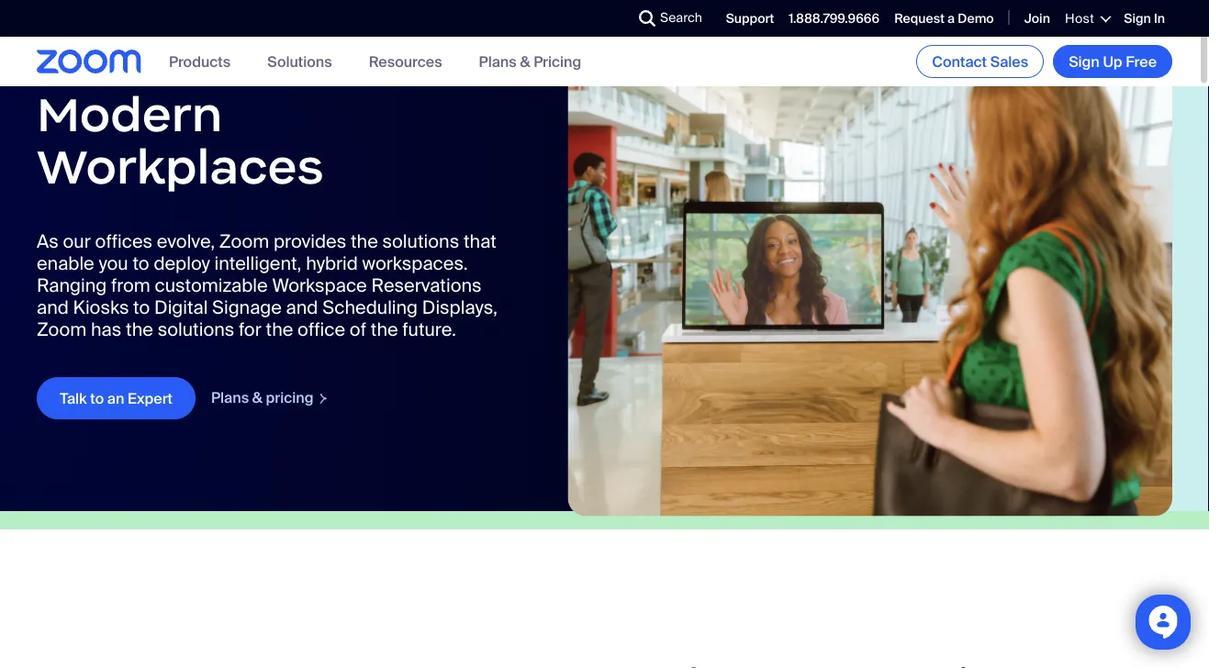 Task type: describe. For each thing, give the bounding box(es) containing it.
talk to an expert
[[60, 389, 173, 408]]

talk to an expert link
[[37, 377, 196, 420]]

customizable
[[155, 274, 268, 297]]

evolve,
[[157, 229, 215, 253]]

pricing
[[266, 389, 314, 408]]

search image
[[639, 10, 656, 27]]

products button
[[169, 52, 231, 71]]

the right 'has'
[[126, 318, 153, 341]]

join
[[1025, 10, 1051, 27]]

our
[[63, 229, 91, 253]]

deploy
[[154, 251, 210, 275]]

plans & pricing
[[479, 52, 582, 71]]

a
[[948, 10, 955, 27]]

as our offices evolve, zoom provides the solutions that enable you to deploy intelligent, hybrid workspaces. ranging from customizable workspace reservations and kiosks to digital signage and scheduling displays, zoom has the solutions for the office of the future.
[[37, 229, 498, 341]]

contact
[[933, 52, 988, 71]]

signage
[[212, 296, 282, 319]]

future.
[[403, 318, 457, 341]]

plans & pricing
[[211, 389, 314, 408]]

modern
[[37, 84, 223, 144]]

support link
[[726, 10, 775, 27]]

pricing
[[534, 52, 582, 71]]

reservations
[[372, 274, 482, 297]]

hybrid
[[306, 251, 358, 275]]

as
[[37, 229, 59, 253]]

sign up free link
[[1054, 45, 1173, 78]]

solutions
[[267, 52, 332, 71]]

1 horizontal spatial solutions
[[383, 229, 459, 253]]

sign for sign up free
[[1069, 52, 1100, 71]]

support
[[726, 10, 775, 27]]

from
[[111, 274, 151, 297]]

provides
[[274, 229, 346, 253]]

products
[[169, 52, 231, 71]]

contact sales
[[933, 52, 1029, 71]]

demo
[[958, 10, 995, 27]]

talk
[[60, 389, 87, 408]]

0 horizontal spatial solutions
[[158, 318, 234, 341]]

search image
[[639, 10, 656, 27]]

woman waving at the computer image
[[568, 63, 1173, 517]]

workspace
[[272, 274, 367, 297]]

& for pricing
[[520, 52, 531, 71]]

request a demo link
[[895, 10, 995, 27]]

join link
[[1025, 10, 1051, 27]]

enables
[[186, 31, 377, 91]]

ranging
[[37, 274, 107, 297]]

in
[[1155, 10, 1166, 27]]

sales
[[991, 52, 1029, 71]]

workplaces
[[37, 137, 324, 197]]

kiosks
[[73, 296, 129, 319]]

offices
[[95, 229, 153, 253]]

up
[[1104, 52, 1123, 71]]

host
[[1065, 10, 1095, 27]]

free
[[1126, 52, 1157, 71]]

plans for plans & pricing
[[211, 389, 249, 408]]

1 vertical spatial to
[[133, 296, 150, 319]]

1 vertical spatial zoom
[[219, 229, 269, 253]]

the right 'provides'
[[351, 229, 378, 253]]

has
[[91, 318, 122, 341]]

plans for plans & pricing
[[479, 52, 517, 71]]



Task type: locate. For each thing, give the bounding box(es) containing it.
zoom inside zoom enables modern workplaces
[[37, 31, 175, 91]]

solutions
[[383, 229, 459, 253], [158, 318, 234, 341]]

that
[[464, 229, 497, 253]]

the right of
[[371, 318, 398, 341]]

to left an
[[90, 389, 104, 408]]

sign
[[1125, 10, 1152, 27], [1069, 52, 1100, 71]]

1 vertical spatial &
[[252, 389, 263, 408]]

resources
[[369, 52, 442, 71]]

0 vertical spatial plans
[[479, 52, 517, 71]]

1 vertical spatial sign
[[1069, 52, 1100, 71]]

zoom enables modern workplaces
[[37, 31, 377, 197]]

sign left the up
[[1069, 52, 1100, 71]]

sign left in
[[1125, 10, 1152, 27]]

solutions down customizable
[[158, 318, 234, 341]]

plans
[[479, 52, 517, 71], [211, 389, 249, 408]]

resources button
[[369, 52, 442, 71]]

plans inside plans & pricing link
[[211, 389, 249, 408]]

you
[[99, 251, 128, 275]]

request a demo
[[895, 10, 995, 27]]

for
[[239, 318, 262, 341]]

solutions up reservations
[[383, 229, 459, 253]]

1 horizontal spatial sign
[[1125, 10, 1152, 27]]

zoom
[[37, 31, 175, 91], [219, 229, 269, 253], [37, 318, 87, 341]]

the right for
[[266, 318, 293, 341]]

1.888.799.9666 link
[[789, 10, 880, 27]]

search
[[661, 9, 703, 26]]

1 and from the left
[[37, 296, 69, 319]]

contact sales link
[[917, 45, 1045, 78]]

the
[[351, 229, 378, 253], [126, 318, 153, 341], [266, 318, 293, 341], [371, 318, 398, 341]]

and down enable
[[37, 296, 69, 319]]

solutions button
[[267, 52, 332, 71]]

0 vertical spatial to
[[133, 251, 149, 275]]

intelligent,
[[215, 251, 302, 275]]

2 and from the left
[[286, 296, 318, 319]]

0 vertical spatial &
[[520, 52, 531, 71]]

sign in link
[[1125, 10, 1166, 27]]

to
[[133, 251, 149, 275], [133, 296, 150, 319], [90, 389, 104, 408]]

&
[[520, 52, 531, 71], [252, 389, 263, 408]]

& for pricing
[[252, 389, 263, 408]]

enable
[[37, 251, 94, 275]]

1.888.799.9666
[[789, 10, 880, 27]]

of
[[350, 318, 367, 341]]

sign in
[[1125, 10, 1166, 27]]

0 horizontal spatial and
[[37, 296, 69, 319]]

sign for sign in
[[1125, 10, 1152, 27]]

expert
[[128, 389, 173, 408]]

0 vertical spatial zoom
[[37, 31, 175, 91]]

1 horizontal spatial and
[[286, 296, 318, 319]]

2 vertical spatial to
[[90, 389, 104, 408]]

0 vertical spatial sign
[[1125, 10, 1152, 27]]

plans & pricing link
[[479, 52, 582, 71]]

scheduling
[[323, 296, 418, 319]]

and down hybrid in the left top of the page
[[286, 296, 318, 319]]

request
[[895, 10, 945, 27]]

0 horizontal spatial plans
[[211, 389, 249, 408]]

to left digital
[[133, 296, 150, 319]]

1 vertical spatial plans
[[211, 389, 249, 408]]

displays,
[[422, 296, 498, 319]]

2 vertical spatial zoom
[[37, 318, 87, 341]]

0 horizontal spatial sign
[[1069, 52, 1100, 71]]

host button
[[1065, 10, 1110, 27]]

1 horizontal spatial &
[[520, 52, 531, 71]]

office
[[298, 318, 345, 341]]

0 vertical spatial solutions
[[383, 229, 459, 253]]

workspaces.
[[362, 251, 468, 275]]

1 vertical spatial solutions
[[158, 318, 234, 341]]

and
[[37, 296, 69, 319], [286, 296, 318, 319]]

sign up free
[[1069, 52, 1157, 71]]

0 horizontal spatial &
[[252, 389, 263, 408]]

digital
[[154, 296, 208, 319]]

to right you
[[133, 251, 149, 275]]

zoom logo image
[[37, 50, 141, 73]]

plans & pricing link
[[210, 389, 329, 408]]

1 horizontal spatial plans
[[479, 52, 517, 71]]

an
[[107, 389, 124, 408]]



Task type: vqa. For each thing, say whether or not it's contained in the screenshot.
the bottom &
yes



